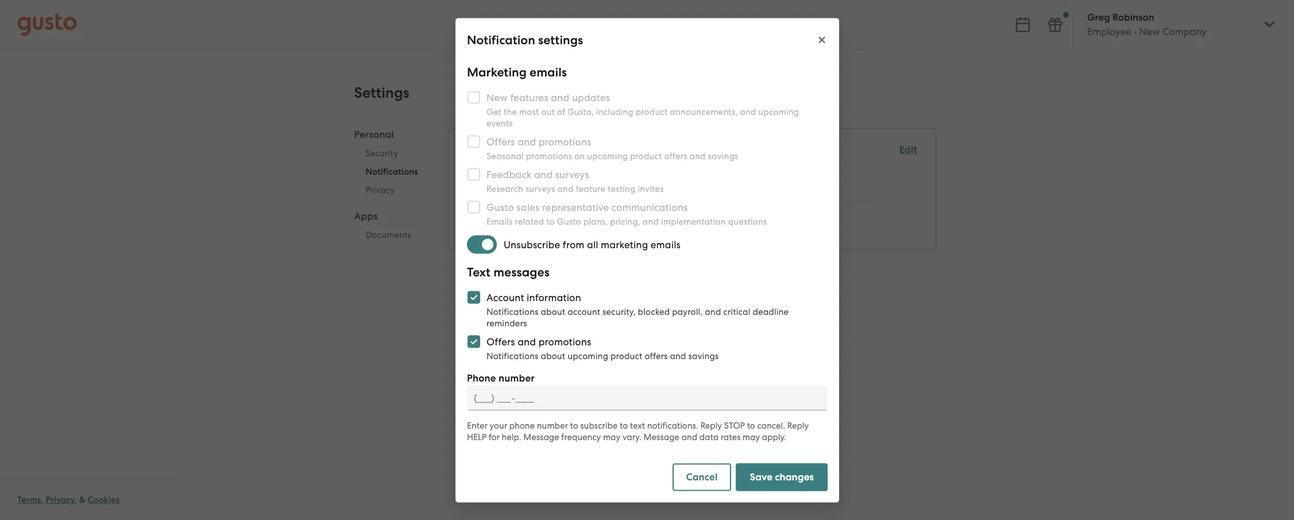 Task type: describe. For each thing, give the bounding box(es) containing it.
gusto,
[[568, 106, 594, 117]]

about for and
[[541, 351, 565, 361]]

emails down the text messages element
[[651, 239, 681, 250]]

2 reply from the left
[[787, 420, 809, 430]]

terms , privacy , & cookies
[[17, 495, 120, 505]]

stop
[[724, 420, 745, 430]]

and up 'marketing emails' element
[[690, 151, 706, 161]]

and down payroll,
[[670, 351, 686, 361]]

1 vertical spatial offers
[[645, 351, 668, 361]]

security,
[[603, 306, 636, 317]]

account
[[568, 306, 600, 317]]

unsubscribe from all marketing emails
[[504, 239, 681, 250]]

cookies
[[88, 495, 120, 505]]

security
[[366, 148, 398, 159]]

notification settings dialog
[[455, 18, 839, 502]]

on
[[575, 151, 585, 161]]

1 vertical spatial savings
[[689, 351, 719, 361]]

apply.
[[762, 432, 787, 442]]

frequency
[[561, 432, 601, 442]]

subscribe
[[580, 420, 618, 430]]

notifications group
[[467, 143, 918, 235]]

gusto
[[557, 216, 581, 226]]

home image
[[17, 13, 77, 36]]

payroll,
[[672, 306, 703, 317]]

gusto navigation element
[[0, 49, 172, 95]]

seasonal
[[487, 151, 524, 161]]

personal
[[354, 129, 394, 141]]

save changes
[[750, 471, 814, 483]]

unsubscribe
[[504, 239, 560, 250]]

marketing emails element
[[467, 166, 918, 201]]

emails
[[487, 216, 513, 226]]

marketing emails
[[467, 64, 567, 79]]

0 vertical spatial offers
[[664, 151, 687, 161]]

questions
[[728, 216, 767, 226]]

marketing for marketing emails
[[467, 64, 527, 79]]

1 vertical spatial upcoming
[[587, 151, 628, 161]]

offers and promotions
[[487, 336, 591, 347]]

enter
[[467, 420, 488, 430]]

1 , from the left
[[41, 495, 44, 505]]

account information
[[487, 291, 581, 303]]

0 horizontal spatial number
[[499, 372, 535, 384]]

terms link
[[17, 495, 41, 505]]

of
[[557, 106, 565, 117]]

all
[[467, 180, 479, 192]]

group containing personal
[[354, 128, 430, 248]]

messages for text messages
[[494, 264, 550, 279]]

documents link
[[354, 226, 430, 244]]

and right pricing,
[[643, 216, 659, 226]]

0 vertical spatial savings
[[708, 151, 738, 161]]

testing
[[608, 183, 636, 194]]

2 , from the left
[[75, 495, 77, 505]]

security link
[[354, 144, 430, 163]]

notifications about upcoming product offers and savings
[[487, 351, 719, 361]]

help.
[[502, 432, 521, 442]]

events
[[487, 118, 513, 128]]

phone
[[467, 372, 496, 384]]

emails up surveys
[[518, 166, 548, 178]]

marketing emails all emails
[[467, 166, 548, 192]]

2 message from the left
[[644, 432, 680, 442]]

rates
[[721, 432, 741, 442]]

&
[[79, 495, 86, 505]]

offers
[[487, 336, 515, 347]]

enter your phone number to subscribe to text notifications. reply stop to cancel. reply help for help. message frequency may vary. message and data rates may apply.
[[467, 420, 809, 442]]

pricing,
[[610, 216, 641, 226]]

implementation
[[661, 216, 726, 226]]

2 may from the left
[[743, 432, 760, 442]]

text
[[630, 420, 645, 430]]

blocked
[[638, 306, 670, 317]]

documents
[[366, 230, 412, 240]]

edit
[[900, 144, 918, 156]]

emails down the "settings"
[[530, 64, 567, 79]]

apps
[[354, 210, 378, 222]]

phone number
[[467, 372, 535, 384]]

surveys
[[525, 183, 555, 194]]

vary.
[[623, 432, 642, 442]]

research
[[487, 183, 523, 194]]

privacy inside group
[[366, 185, 395, 195]]

help
[[467, 432, 487, 442]]

1 vertical spatial promotions
[[539, 336, 591, 347]]

invites
[[638, 183, 664, 194]]

Offers and promotions checkbox
[[461, 329, 487, 354]]

get the most out of gusto, including product announcements, and upcoming events
[[487, 106, 799, 128]]

notifications link
[[354, 163, 430, 181]]

terms
[[17, 495, 41, 505]]

none
[[467, 222, 492, 234]]

settings
[[538, 32, 583, 47]]

settings
[[354, 84, 410, 102]]



Task type: locate. For each thing, give the bounding box(es) containing it.
offers up 'marketing emails' element
[[664, 151, 687, 161]]

data
[[700, 432, 719, 442]]

group
[[354, 128, 430, 248]]

and inside the "notifications about account security, blocked payroll, and critical deadline reminders"
[[705, 306, 721, 317]]

may down subscribe
[[603, 432, 621, 442]]

upcoming
[[759, 106, 799, 117], [587, 151, 628, 161], [568, 351, 608, 361]]

get
[[487, 106, 502, 117]]

1 horizontal spatial privacy
[[366, 185, 395, 195]]

promotions left on
[[526, 151, 572, 161]]

0 vertical spatial product
[[636, 106, 668, 117]]

cancel.
[[757, 420, 785, 430]]

1 text from the top
[[467, 208, 486, 220]]

reply right cancel. on the right
[[787, 420, 809, 430]]

notifications
[[467, 143, 541, 158], [366, 167, 418, 177], [487, 306, 539, 317], [487, 351, 539, 361]]

list containing marketing emails
[[467, 166, 918, 235]]

0 vertical spatial number
[[499, 372, 535, 384]]

1 vertical spatial privacy link
[[46, 495, 75, 505]]

all
[[587, 239, 598, 250]]

notification
[[467, 32, 535, 47]]

0 vertical spatial marketing
[[467, 64, 527, 79]]

related
[[515, 216, 544, 226]]

product down the "notifications about account security, blocked payroll, and critical deadline reminders"
[[611, 351, 643, 361]]

for
[[489, 432, 500, 442]]

about down offers and promotions
[[541, 351, 565, 361]]

may down stop
[[743, 432, 760, 442]]

text messages element
[[467, 207, 918, 235]]

marketing up 'research'
[[467, 166, 516, 178]]

list
[[467, 166, 918, 235]]

account menu element
[[1073, 0, 1278, 49]]

and right announcements,
[[740, 106, 756, 117]]

product right including
[[636, 106, 668, 117]]

0 horizontal spatial privacy
[[46, 495, 75, 505]]

your
[[490, 420, 507, 430]]

emails
[[530, 64, 567, 79], [518, 166, 548, 178], [481, 180, 510, 192], [651, 239, 681, 250]]

0 horizontal spatial privacy link
[[46, 495, 75, 505]]

0 horizontal spatial reply
[[701, 420, 722, 430]]

marketing
[[601, 239, 648, 250]]

2 marketing from the top
[[467, 166, 516, 178]]

message down notifications.
[[644, 432, 680, 442]]

text for text messages none
[[467, 208, 486, 220]]

notifications about account security, blocked payroll, and critical deadline reminders
[[487, 306, 789, 328]]

1 vertical spatial messages
[[494, 264, 550, 279]]

product inside get the most out of gusto, including product announcements, and upcoming events
[[636, 106, 668, 117]]

1 message from the left
[[523, 432, 559, 442]]

out
[[541, 106, 555, 117]]

0 vertical spatial text
[[467, 208, 486, 220]]

privacy
[[366, 185, 395, 195], [46, 495, 75, 505]]

number inside enter your phone number to subscribe to text notifications. reply stop to cancel. reply help for help. message frequency may vary. message and data rates may apply.
[[537, 420, 568, 430]]

2 text from the top
[[467, 264, 491, 279]]

savings up 'marketing emails' element
[[708, 151, 738, 161]]

1 vertical spatial number
[[537, 420, 568, 430]]

marketing down notification at the top
[[467, 64, 527, 79]]

to up frequency
[[570, 420, 578, 430]]

cancel
[[686, 471, 718, 483]]

edit link
[[900, 144, 918, 156]]

phone
[[509, 420, 535, 430]]

and
[[740, 106, 756, 117], [690, 151, 706, 161], [557, 183, 574, 194], [643, 216, 659, 226], [705, 306, 721, 317], [518, 336, 536, 347], [670, 351, 686, 361], [682, 432, 697, 442]]

emails related to gusto plans, pricing, and implementation questions
[[487, 216, 767, 226]]

Account information checkbox
[[461, 285, 487, 310]]

messages inside text messages none
[[489, 208, 534, 220]]

upcoming inside get the most out of gusto, including product announcements, and upcoming events
[[759, 106, 799, 117]]

notification settings
[[467, 32, 583, 47]]

privacy down notifications link
[[366, 185, 395, 195]]

and right offers
[[518, 336, 536, 347]]

0 vertical spatial messages
[[489, 208, 534, 220]]

1 horizontal spatial privacy link
[[354, 181, 430, 199]]

0 vertical spatial promotions
[[526, 151, 572, 161]]

about inside the "notifications about account security, blocked payroll, and critical deadline reminders"
[[541, 306, 565, 317]]

and left feature
[[557, 183, 574, 194]]

to right stop
[[747, 420, 755, 430]]

Unsubscribe from all marketing emails checkbox
[[467, 232, 504, 257]]

notifications inside notifications link
[[366, 167, 418, 177]]

marketing for marketing emails all emails
[[467, 166, 516, 178]]

notifications.
[[647, 420, 698, 430]]

notifications up reminders
[[487, 306, 539, 317]]

notifications down events
[[467, 143, 541, 158]]

cancel button
[[672, 463, 732, 491]]

privacy link down "security" link
[[354, 181, 430, 199]]

account
[[487, 291, 524, 303]]

to
[[546, 216, 555, 226], [570, 420, 578, 430], [620, 420, 628, 430], [747, 420, 755, 430]]

marketing inside marketing emails all emails
[[467, 166, 516, 178]]

number
[[499, 372, 535, 384], [537, 420, 568, 430]]

promotions
[[526, 151, 572, 161], [539, 336, 591, 347]]

reply up data
[[701, 420, 722, 430]]

feature
[[576, 183, 606, 194]]

2 about from the top
[[541, 351, 565, 361]]

announcements,
[[670, 106, 738, 117]]

1 vertical spatial marketing
[[467, 166, 516, 178]]

including
[[596, 106, 634, 117]]

savings
[[708, 151, 738, 161], [689, 351, 719, 361]]

1 horizontal spatial number
[[537, 420, 568, 430]]

messages for text messages none
[[489, 208, 534, 220]]

0 horizontal spatial may
[[603, 432, 621, 442]]

1 marketing from the top
[[467, 64, 527, 79]]

and left data
[[682, 432, 697, 442]]

,
[[41, 495, 44, 505], [75, 495, 77, 505]]

1 horizontal spatial ,
[[75, 495, 77, 505]]

the
[[504, 106, 517, 117]]

promotions down account
[[539, 336, 591, 347]]

critical
[[724, 306, 751, 317]]

marketing
[[467, 64, 527, 79], [467, 166, 516, 178]]

Phone number text field
[[467, 385, 828, 410]]

changes
[[775, 471, 814, 483]]

plans,
[[583, 216, 608, 226]]

messages
[[489, 208, 534, 220], [494, 264, 550, 279]]

1 horizontal spatial message
[[644, 432, 680, 442]]

and inside enter your phone number to subscribe to text notifications. reply stop to cancel. reply help for help. message frequency may vary. message and data rates may apply.
[[682, 432, 697, 442]]

offers
[[664, 151, 687, 161], [645, 351, 668, 361]]

information
[[527, 291, 581, 303]]

0 horizontal spatial ,
[[41, 495, 44, 505]]

text up none
[[467, 208, 486, 220]]

may
[[603, 432, 621, 442], [743, 432, 760, 442]]

messages down 'research'
[[489, 208, 534, 220]]

notifications inside notifications group
[[467, 143, 541, 158]]

messages up 'account information'
[[494, 264, 550, 279]]

0 vertical spatial privacy link
[[354, 181, 430, 199]]

notifications inside the "notifications about account security, blocked payroll, and critical deadline reminders"
[[487, 306, 539, 317]]

save
[[750, 471, 773, 483]]

save changes button
[[736, 463, 828, 491]]

seasonal promotions on upcoming product offers and savings
[[487, 151, 738, 161]]

0 vertical spatial privacy
[[366, 185, 395, 195]]

cookies button
[[88, 493, 120, 507]]

1 about from the top
[[541, 306, 565, 317]]

1 vertical spatial privacy
[[46, 495, 75, 505]]

text inside text messages none
[[467, 208, 486, 220]]

1 may from the left
[[603, 432, 621, 442]]

privacy left the &
[[46, 495, 75, 505]]

message
[[523, 432, 559, 442], [644, 432, 680, 442]]

0 horizontal spatial message
[[523, 432, 559, 442]]

about
[[541, 306, 565, 317], [541, 351, 565, 361]]

deadline
[[753, 306, 789, 317]]

privacy link left the &
[[46, 495, 75, 505]]

text inside "notification settings" dialog
[[467, 264, 491, 279]]

text up the account information option on the left of the page
[[467, 264, 491, 279]]

1 horizontal spatial reply
[[787, 420, 809, 430]]

1 reply from the left
[[701, 420, 722, 430]]

message down phone
[[523, 432, 559, 442]]

about down information at the bottom
[[541, 306, 565, 317]]

to left gusto
[[546, 216, 555, 226]]

notifications down "security" link
[[366, 167, 418, 177]]

and inside get the most out of gusto, including product announcements, and upcoming events
[[740, 106, 756, 117]]

reminders
[[487, 318, 527, 328]]

privacy link
[[354, 181, 430, 199], [46, 495, 75, 505]]

reply
[[701, 420, 722, 430], [787, 420, 809, 430]]

and left critical
[[705, 306, 721, 317]]

2 vertical spatial upcoming
[[568, 351, 608, 361]]

text for text messages
[[467, 264, 491, 279]]

most
[[519, 106, 539, 117]]

0 vertical spatial upcoming
[[759, 106, 799, 117]]

0 vertical spatial about
[[541, 306, 565, 317]]

from
[[563, 239, 585, 250]]

text
[[467, 208, 486, 220], [467, 264, 491, 279]]

to left text
[[620, 420, 628, 430]]

marketing inside "notification settings" dialog
[[467, 64, 527, 79]]

research surveys and feature testing invites
[[487, 183, 664, 194]]

emails right all
[[481, 180, 510, 192]]

product up invites at the top of the page
[[630, 151, 662, 161]]

offers down the "notifications about account security, blocked payroll, and critical deadline reminders"
[[645, 351, 668, 361]]

2 vertical spatial product
[[611, 351, 643, 361]]

about for information
[[541, 306, 565, 317]]

1 horizontal spatial may
[[743, 432, 760, 442]]

text messages
[[467, 264, 550, 279]]

savings down payroll,
[[689, 351, 719, 361]]

1 vertical spatial text
[[467, 264, 491, 279]]

1 vertical spatial product
[[630, 151, 662, 161]]

messages inside "notification settings" dialog
[[494, 264, 550, 279]]

text messages none
[[467, 208, 534, 234]]

notifications down offers
[[487, 351, 539, 361]]

1 vertical spatial about
[[541, 351, 565, 361]]



Task type: vqa. For each thing, say whether or not it's contained in the screenshot.
Pay
no



